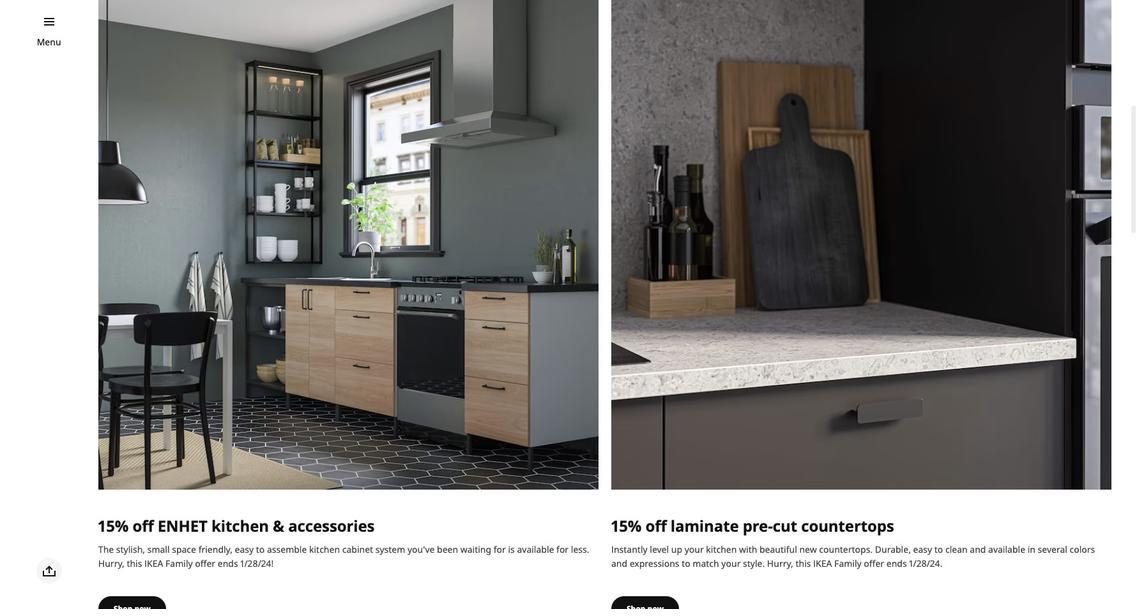 Task type: vqa. For each thing, say whether or not it's contained in the screenshot.
15%
yes



Task type: describe. For each thing, give the bounding box(es) containing it.
ikea inside the stylish, small space friendly, easy to assemble kitchen cabinet system you've been waiting for is available for less. hurry, this ikea family offer ends 1/28/24!
[[145, 558, 163, 570]]

assemble
[[267, 544, 307, 556]]

cabinet
[[342, 544, 373, 556]]

this inside instantly level up your kitchen with beautiful new countertops. durable, easy to clean and available in several colors and expressions to match your style. hurry, this ikea family offer ends 1/28/24.
[[796, 558, 811, 570]]

with
[[740, 544, 758, 556]]

menu button
[[37, 35, 61, 49]]

cut
[[773, 516, 798, 537]]

family inside the stylish, small space friendly, easy to assemble kitchen cabinet system you've been waiting for is available for less. hurry, this ikea family offer ends 1/28/24!
[[166, 558, 193, 570]]

ends inside the stylish, small space friendly, easy to assemble kitchen cabinet system you've been waiting for is available for less. hurry, this ikea family offer ends 1/28/24!
[[218, 558, 238, 570]]

new
[[800, 544, 817, 556]]

menu
[[37, 36, 61, 48]]

stylish,
[[116, 544, 145, 556]]

enhet
[[158, 516, 208, 537]]

beautiful
[[760, 544, 798, 556]]

ends inside instantly level up your kitchen with beautiful new countertops. durable, easy to clean and available in several colors and expressions to match your style. hurry, this ikea family offer ends 1/28/24.
[[887, 558, 907, 570]]

countertops
[[802, 516, 895, 537]]

durable,
[[876, 544, 911, 556]]

off for laminate
[[646, 516, 667, 537]]

up
[[672, 544, 683, 556]]

been
[[437, 544, 458, 556]]

easy inside instantly level up your kitchen with beautiful new countertops. durable, easy to clean and available in several colors and expressions to match your style. hurry, this ikea family offer ends 1/28/24.
[[914, 544, 933, 556]]

offer inside instantly level up your kitchen with beautiful new countertops. durable, easy to clean and available in several colors and expressions to match your style. hurry, this ikea family offer ends 1/28/24.
[[864, 558, 885, 570]]

expressions
[[630, 558, 680, 570]]

15% off laminate pre-cut countertops
[[612, 516, 895, 537]]

offer inside the stylish, small space friendly, easy to assemble kitchen cabinet system you've been waiting for is available for less. hurry, this ikea family offer ends 1/28/24!
[[195, 558, 215, 570]]

level
[[650, 544, 669, 556]]

0 horizontal spatial kitchen
[[212, 516, 269, 537]]

kitchen inside instantly level up your kitchen with beautiful new countertops. durable, easy to clean and available in several colors and expressions to match your style. hurry, this ikea family offer ends 1/28/24.
[[707, 544, 737, 556]]

pre-
[[743, 516, 773, 537]]

15% for 15% off laminate pre-cut countertops
[[612, 516, 642, 537]]

1 horizontal spatial to
[[682, 558, 691, 570]]

several
[[1038, 544, 1068, 556]]

hurry, inside instantly level up your kitchen with beautiful new countertops. durable, easy to clean and available in several colors and expressions to match your style. hurry, this ikea family offer ends 1/28/24.
[[768, 558, 794, 570]]

you've
[[408, 544, 435, 556]]

waiting
[[461, 544, 492, 556]]

2 for from the left
[[557, 544, 569, 556]]

15% off enhet kitchen & accessories
[[98, 516, 375, 537]]

to inside the stylish, small space friendly, easy to assemble kitchen cabinet system you've been waiting for is available for less. hurry, this ikea family offer ends 1/28/24!
[[256, 544, 265, 556]]

clean
[[946, 544, 968, 556]]

this inside the stylish, small space friendly, easy to assemble kitchen cabinet system you've been waiting for is available for less. hurry, this ikea family offer ends 1/28/24!
[[127, 558, 142, 570]]

1 vertical spatial your
[[722, 558, 741, 570]]



Task type: locate. For each thing, give the bounding box(es) containing it.
hurry, inside the stylish, small space friendly, easy to assemble kitchen cabinet system you've been waiting for is available for less. hurry, this ikea family offer ends 1/28/24!
[[98, 558, 125, 570]]

ends down friendly,
[[218, 558, 238, 570]]

&
[[273, 516, 284, 537]]

0 horizontal spatial 15%
[[98, 516, 129, 537]]

1 horizontal spatial for
[[557, 544, 569, 556]]

ends
[[218, 558, 238, 570], [887, 558, 907, 570]]

0 horizontal spatial available
[[517, 544, 554, 556]]

available right is at the bottom left
[[517, 544, 554, 556]]

and down instantly
[[612, 558, 628, 570]]

1/28/24.
[[910, 558, 943, 570]]

family down space
[[166, 558, 193, 570]]

0 horizontal spatial easy
[[235, 544, 254, 556]]

easy inside the stylish, small space friendly, easy to assemble kitchen cabinet system you've been waiting for is available for less. hurry, this ikea family offer ends 1/28/24!
[[235, 544, 254, 556]]

offer
[[195, 558, 215, 570], [864, 558, 885, 570]]

available inside instantly level up your kitchen with beautiful new countertops. durable, easy to clean and available in several colors and expressions to match your style. hurry, this ikea family offer ends 1/28/24.
[[989, 544, 1026, 556]]

and
[[970, 544, 987, 556], [612, 558, 628, 570]]

2 15% from the left
[[612, 516, 642, 537]]

2 family from the left
[[835, 558, 862, 570]]

friendly,
[[199, 544, 233, 556]]

family inside instantly level up your kitchen with beautiful new countertops. durable, easy to clean and available in several colors and expressions to match your style. hurry, this ikea family offer ends 1/28/24.
[[835, 558, 862, 570]]

your right up
[[685, 544, 704, 556]]

easy
[[235, 544, 254, 556], [914, 544, 933, 556]]

kitchen
[[212, 516, 269, 537], [309, 544, 340, 556], [707, 544, 737, 556]]

1 vertical spatial and
[[612, 558, 628, 570]]

available inside the stylish, small space friendly, easy to assemble kitchen cabinet system you've been waiting for is available for less. hurry, this ikea family offer ends 1/28/24!
[[517, 544, 554, 556]]

15%
[[98, 516, 129, 537], [612, 516, 642, 537]]

1 family from the left
[[166, 558, 193, 570]]

offer down durable, at the bottom right
[[864, 558, 885, 570]]

0 horizontal spatial family
[[166, 558, 193, 570]]

0 horizontal spatial and
[[612, 558, 628, 570]]

off
[[133, 516, 154, 537], [646, 516, 667, 537]]

1 ends from the left
[[218, 558, 238, 570]]

0 horizontal spatial to
[[256, 544, 265, 556]]

offer down friendly,
[[195, 558, 215, 570]]

easy up the '1/28/24.'
[[914, 544, 933, 556]]

in
[[1028, 544, 1036, 556]]

instantly level up your kitchen with beautiful new countertops. durable, easy to clean and available in several colors and expressions to match your style. hurry, this ikea family offer ends 1/28/24.
[[612, 544, 1096, 570]]

ikea down the new
[[814, 558, 833, 570]]

this down the new
[[796, 558, 811, 570]]

0 vertical spatial your
[[685, 544, 704, 556]]

1 for from the left
[[494, 544, 506, 556]]

2 ikea from the left
[[814, 558, 833, 570]]

kitchen up match on the bottom right
[[707, 544, 737, 556]]

1 15% from the left
[[98, 516, 129, 537]]

2 easy from the left
[[914, 544, 933, 556]]

style.
[[743, 558, 765, 570]]

1 horizontal spatial kitchen
[[309, 544, 340, 556]]

1 horizontal spatial this
[[796, 558, 811, 570]]

ikea inside instantly level up your kitchen with beautiful new countertops. durable, easy to clean and available in several colors and expressions to match your style. hurry, this ikea family offer ends 1/28/24.
[[814, 558, 833, 570]]

your down with on the right of the page
[[722, 558, 741, 570]]

1 easy from the left
[[235, 544, 254, 556]]

1 this from the left
[[127, 558, 142, 570]]

1 hurry, from the left
[[98, 558, 125, 570]]

ikea
[[145, 558, 163, 570], [814, 558, 833, 570]]

colors
[[1070, 544, 1096, 556]]

0 horizontal spatial for
[[494, 544, 506, 556]]

1 horizontal spatial 15%
[[612, 516, 642, 537]]

off up stylish,
[[133, 516, 154, 537]]

1 horizontal spatial family
[[835, 558, 862, 570]]

1 horizontal spatial ends
[[887, 558, 907, 570]]

0 horizontal spatial this
[[127, 558, 142, 570]]

off for enhet
[[133, 516, 154, 537]]

available left 'in'
[[989, 544, 1026, 556]]

to left clean
[[935, 544, 944, 556]]

1 horizontal spatial hurry,
[[768, 558, 794, 570]]

1 horizontal spatial off
[[646, 516, 667, 537]]

available
[[517, 544, 554, 556], [989, 544, 1026, 556]]

to up 1/28/24!
[[256, 544, 265, 556]]

hurry, down the
[[98, 558, 125, 570]]

off up level
[[646, 516, 667, 537]]

1 horizontal spatial easy
[[914, 544, 933, 556]]

2 available from the left
[[989, 544, 1026, 556]]

1 available from the left
[[517, 544, 554, 556]]

the stylish, small space friendly, easy to assemble kitchen cabinet system you've been waiting for is available for less. hurry, this ikea family offer ends 1/28/24!
[[98, 544, 590, 570]]

0 horizontal spatial your
[[685, 544, 704, 556]]

small
[[147, 544, 170, 556]]

1 ikea from the left
[[145, 558, 163, 570]]

15% up the
[[98, 516, 129, 537]]

and right clean
[[970, 544, 987, 556]]

0 horizontal spatial off
[[133, 516, 154, 537]]

1/28/24!
[[240, 558, 274, 570]]

for
[[494, 544, 506, 556], [557, 544, 569, 556]]

countertops.
[[820, 544, 873, 556]]

1 horizontal spatial available
[[989, 544, 1026, 556]]

this
[[127, 558, 142, 570], [796, 558, 811, 570]]

1 horizontal spatial and
[[970, 544, 987, 556]]

2 offer from the left
[[864, 558, 885, 570]]

kitchen up friendly,
[[212, 516, 269, 537]]

less.
[[571, 544, 590, 556]]

2 hurry, from the left
[[768, 558, 794, 570]]

system
[[376, 544, 405, 556]]

hurry, down beautiful
[[768, 558, 794, 570]]

0 vertical spatial and
[[970, 544, 987, 556]]

2 horizontal spatial to
[[935, 544, 944, 556]]

0 horizontal spatial hurry,
[[98, 558, 125, 570]]

2 off from the left
[[646, 516, 667, 537]]

ends down durable, at the bottom right
[[887, 558, 907, 570]]

1 horizontal spatial your
[[722, 558, 741, 570]]

instantly
[[612, 544, 648, 556]]

for left less.
[[557, 544, 569, 556]]

ikea down 'small' at left
[[145, 558, 163, 570]]

1 off from the left
[[133, 516, 154, 537]]

15% up instantly
[[612, 516, 642, 537]]

accessories
[[288, 516, 375, 537]]

1 offer from the left
[[195, 558, 215, 570]]

space
[[172, 544, 196, 556]]

laminate
[[671, 516, 739, 537]]

to
[[256, 544, 265, 556], [935, 544, 944, 556], [682, 558, 691, 570]]

for left is at the bottom left
[[494, 544, 506, 556]]

kitchen down accessories
[[309, 544, 340, 556]]

0 horizontal spatial ends
[[218, 558, 238, 570]]

this down stylish,
[[127, 558, 142, 570]]

your
[[685, 544, 704, 556], [722, 558, 741, 570]]

1 horizontal spatial ikea
[[814, 558, 833, 570]]

hurry,
[[98, 558, 125, 570], [768, 558, 794, 570]]

family
[[166, 558, 193, 570], [835, 558, 862, 570]]

1 horizontal spatial offer
[[864, 558, 885, 570]]

2 horizontal spatial kitchen
[[707, 544, 737, 556]]

family down countertops.
[[835, 558, 862, 570]]

match
[[693, 558, 720, 570]]

easy up 1/28/24!
[[235, 544, 254, 556]]

2 this from the left
[[796, 558, 811, 570]]

is
[[508, 544, 515, 556]]

0 horizontal spatial ikea
[[145, 558, 163, 570]]

15% for 15% off enhet kitchen & accessories
[[98, 516, 129, 537]]

0 horizontal spatial offer
[[195, 558, 215, 570]]

2 ends from the left
[[887, 558, 907, 570]]

to down up
[[682, 558, 691, 570]]

the
[[98, 544, 114, 556]]

kitchen inside the stylish, small space friendly, easy to assemble kitchen cabinet system you've been waiting for is available for less. hurry, this ikea family offer ends 1/28/24!
[[309, 544, 340, 556]]



